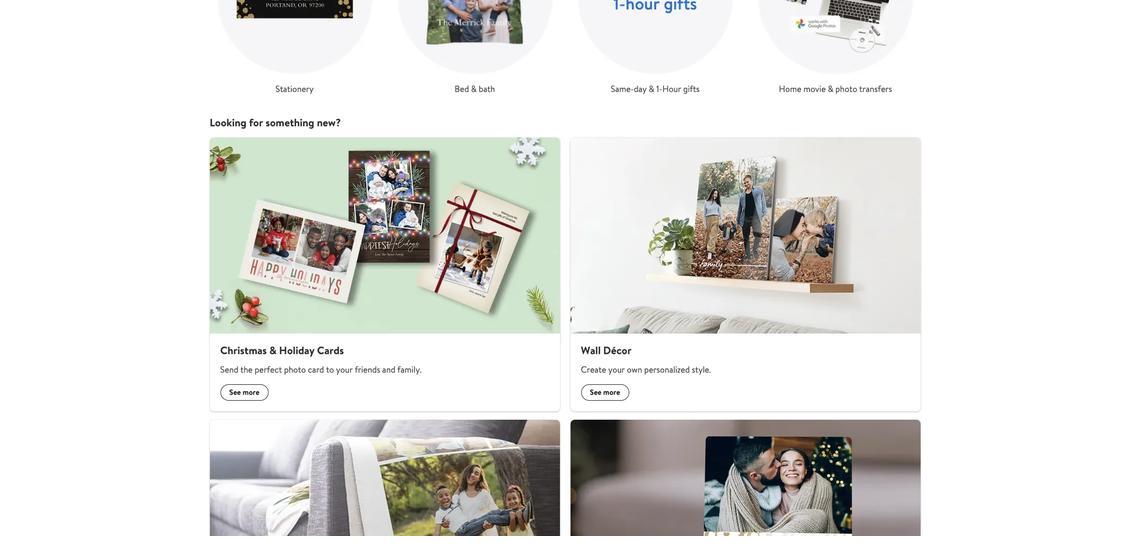 Task type: locate. For each thing, give the bounding box(es) containing it.
wall
[[581, 344, 601, 358]]

wall décor
[[581, 344, 632, 358]]

your left own
[[609, 364, 625, 376]]

2 see more link from the left
[[581, 385, 629, 401]]

photo down holiday
[[284, 364, 306, 376]]

1 horizontal spatial see more
[[590, 387, 620, 398]]

0 horizontal spatial more
[[243, 387, 260, 398]]

see down create
[[590, 387, 602, 398]]

see
[[229, 387, 241, 398], [590, 387, 602, 398]]

style.
[[692, 364, 711, 376]]

see more down create
[[590, 387, 620, 398]]

1 your from the left
[[336, 364, 353, 376]]

see down send
[[229, 387, 241, 398]]

same-day & 1-hour gifts
[[611, 83, 700, 95]]

1 more from the left
[[243, 387, 260, 398]]

1 see more link from the left
[[220, 385, 269, 401]]

more
[[243, 387, 260, 398], [604, 387, 620, 398]]

0 horizontal spatial photo
[[284, 364, 306, 376]]

bed
[[455, 83, 469, 95]]

shop wall décor image
[[571, 138, 921, 334]]

bath
[[479, 83, 495, 95]]

0 horizontal spatial see
[[229, 387, 241, 398]]

see more down "the"
[[229, 387, 260, 398]]

1 horizontal spatial see
[[590, 387, 602, 398]]

2 see from the left
[[590, 387, 602, 398]]

same-
[[611, 83, 634, 95]]

see more link down create
[[581, 385, 629, 401]]

hour
[[663, 83, 682, 95]]

home movie & photo transfers
[[779, 83, 893, 95]]

bed &  bath
[[455, 83, 495, 95]]

see for christmas
[[229, 387, 241, 398]]

1 see from the left
[[229, 387, 241, 398]]

photo for perfect
[[284, 364, 306, 376]]

own
[[627, 364, 643, 376]]

0 vertical spatial photo
[[836, 83, 858, 95]]

home
[[779, 83, 802, 95]]

more down create
[[604, 387, 620, 398]]

1 horizontal spatial see more link
[[581, 385, 629, 401]]

stationery link
[[217, 0, 372, 95]]

more for wall
[[604, 387, 620, 398]]

2 see more from the left
[[590, 387, 620, 398]]

more for christmas
[[243, 387, 260, 398]]

1 horizontal spatial photo
[[836, 83, 858, 95]]

1 see more from the left
[[229, 387, 260, 398]]

looking for something new?
[[210, 115, 341, 130]]

create
[[581, 364, 607, 376]]

shop christmas & holiday cards image
[[210, 138, 560, 334]]

your
[[336, 364, 353, 376], [609, 364, 625, 376]]

& right bed
[[471, 83, 477, 95]]

see more link down "the"
[[220, 385, 269, 401]]

2 more from the left
[[604, 387, 620, 398]]

0 horizontal spatial see more
[[229, 387, 260, 398]]

1 horizontal spatial more
[[604, 387, 620, 398]]

family.
[[398, 364, 422, 376]]

home movie and photo transfers image
[[758, 0, 913, 74]]

0 horizontal spatial your
[[336, 364, 353, 376]]

&
[[471, 83, 477, 95], [649, 83, 655, 95], [828, 83, 834, 95], [270, 344, 277, 358]]

photo
[[836, 83, 858, 95], [284, 364, 306, 376]]

to
[[326, 364, 334, 376]]

bed &  bath link
[[398, 0, 553, 95]]

looking
[[210, 115, 247, 130]]

see more for christmas
[[229, 387, 260, 398]]

send
[[220, 364, 238, 376]]

1 vertical spatial photo
[[284, 364, 306, 376]]

your right to
[[336, 364, 353, 376]]

0 horizontal spatial see more link
[[220, 385, 269, 401]]

see more
[[229, 387, 260, 398], [590, 387, 620, 398]]

christmas & holiday cards
[[220, 344, 344, 358]]

gifts
[[684, 83, 700, 95]]

personalized
[[645, 364, 690, 376]]

1-
[[657, 83, 663, 95]]

1 horizontal spatial your
[[609, 364, 625, 376]]

more down "the"
[[243, 387, 260, 398]]

see more link
[[220, 385, 269, 401], [581, 385, 629, 401]]

stationery
[[276, 83, 314, 95]]

photo left transfers
[[836, 83, 858, 95]]



Task type: describe. For each thing, give the bounding box(es) containing it.
movie
[[804, 83, 826, 95]]

card
[[308, 364, 324, 376]]

stationery image
[[217, 0, 372, 74]]

see more link for christmas
[[220, 385, 269, 401]]

home movie & photo transfers link
[[758, 0, 913, 95]]

the
[[241, 364, 253, 376]]

same-day & 1-hour gifts link
[[578, 0, 733, 95]]

perfect
[[255, 364, 282, 376]]

& right the movie
[[828, 83, 834, 95]]

bed and bath image
[[398, 0, 553, 74]]

friends
[[355, 364, 380, 376]]

create your own personalized style.
[[581, 364, 711, 376]]

and
[[382, 364, 396, 376]]

see for wall
[[590, 387, 602, 398]]

see more for wall
[[590, 387, 620, 398]]

transfers
[[860, 83, 893, 95]]

& up perfect
[[270, 344, 277, 358]]

for
[[249, 115, 263, 130]]

see more link for wall
[[581, 385, 629, 401]]

& inside "link"
[[471, 83, 477, 95]]

cards
[[317, 344, 344, 358]]

holiday
[[279, 344, 315, 358]]

day
[[634, 83, 647, 95]]

shop desk art image
[[571, 420, 921, 536]]

décor
[[604, 344, 632, 358]]

send the perfect photo card to your friends and family.
[[220, 364, 422, 376]]

something
[[266, 115, 314, 130]]

2 your from the left
[[609, 364, 625, 376]]

new?
[[317, 115, 341, 130]]

christmas
[[220, 344, 267, 358]]

shop blankets image
[[210, 420, 560, 536]]

& left 1-
[[649, 83, 655, 95]]

photo for &
[[836, 83, 858, 95]]



Task type: vqa. For each thing, say whether or not it's contained in the screenshot.
the the
yes



